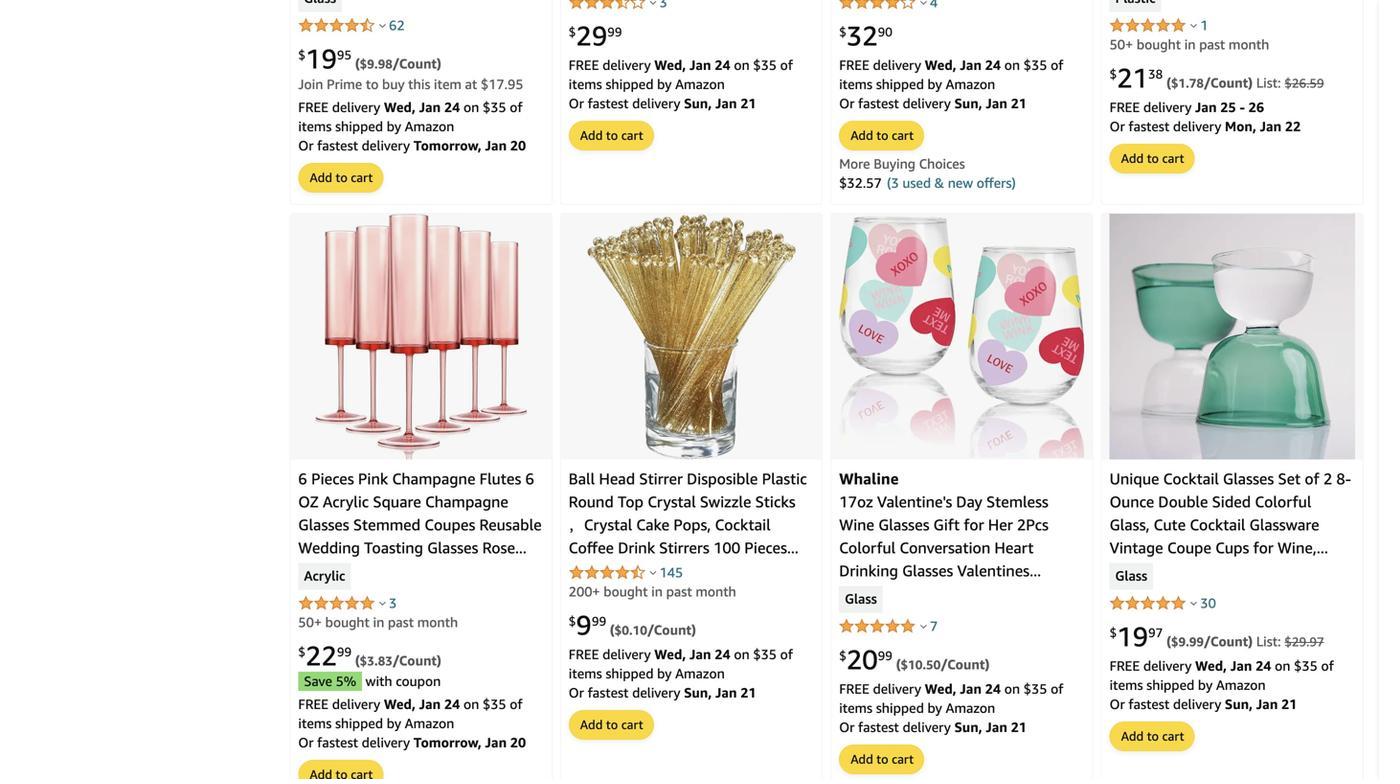 Task type: vqa. For each thing, say whether or not it's contained in the screenshot.
the Whaline 17oz Valentine's Day Stemless Wine Glasses Gift for Her 2Pcs Colorful Conversation Heart Drinking Glasses Valentin... image
yes



Task type: locate. For each thing, give the bounding box(es) containing it.
/count) up the coupon
[[393, 653, 442, 668]]

free for 19 or fastest delivery tomorrow, jan 20 element
[[298, 99, 329, 115]]

month for 9
[[696, 584, 737, 599]]

for
[[433, 562, 455, 580]]

0 vertical spatial past
[[1200, 37, 1226, 52]]

free delivery wed, jan 24 for free delivery wed, jan 24 on $35 of items shipped by amazon element corresponding to 9 or fastest delivery sun, jan 21 element
[[569, 646, 734, 662]]

of for or fastest delivery tomorrow, jan 20 element corresponding to 22
[[510, 696, 523, 712]]

0 horizontal spatial 22
[[306, 640, 337, 672]]

items down 32
[[840, 76, 873, 92]]

24 for or fastest delivery sun, jan 21 element over choices
[[986, 57, 1002, 73]]

$ 19 97 ( $9.99 /count) list: $29.97
[[1110, 621, 1325, 653]]

22
[[1286, 119, 1302, 134], [306, 640, 337, 672]]

1 vertical spatial champagne
[[425, 493, 509, 511]]

wed,
[[655, 57, 686, 73], [925, 57, 957, 73], [384, 99, 416, 115], [655, 646, 686, 662], [1196, 658, 1228, 674], [925, 681, 957, 697], [384, 696, 416, 712]]

shipped down $0.10
[[606, 666, 654, 681]]

sun, for 9
[[684, 685, 712, 701]]

$0.10
[[615, 623, 648, 638]]

0 horizontal spatial cups
[[901, 585, 935, 603]]

stirrers
[[660, 539, 710, 557]]

0 horizontal spatial 50+ bought in past month
[[298, 614, 458, 630]]

1 vertical spatial 20
[[847, 644, 878, 676]]

add to cart for 19 or fastest delivery tomorrow, jan 20 element's free delivery wed, jan 24 on $35 of items shipped by amazon element
[[310, 170, 373, 185]]

items down $ 20 99 ( $10.50 /count)
[[840, 700, 873, 716]]

2
[[1324, 470, 1333, 488]]

amazon
[[676, 76, 725, 92], [946, 76, 996, 92], [405, 119, 455, 134], [676, 666, 725, 681], [1217, 677, 1267, 693], [946, 700, 996, 716], [405, 715, 455, 731]]

more
[[840, 156, 871, 172]]

past down the 145 at the left of the page
[[667, 584, 693, 599]]

1 horizontal spatial 22
[[1286, 119, 1302, 134]]

cart for or fastest delivery mon, jan 22 element
[[1163, 151, 1185, 166]]

1 horizontal spatial drinking
[[1168, 585, 1228, 603]]

$ inside the $ 19 95 ( $9.98 /count) join prime to buy this item at $17.95
[[298, 47, 306, 62]]

1 horizontal spatial cups
[[1216, 539, 1250, 557]]

shipped down 5%
[[335, 715, 383, 731]]

1 or fastest delivery tomorrow, jan 20 element from the top
[[298, 138, 526, 154]]

24 for or fastest delivery tomorrow, jan 20 element corresponding to 22
[[445, 696, 460, 712]]

50+ bought in past month down 1
[[1110, 37, 1270, 52]]

gold
[[613, 562, 646, 580]]

( inside $ 21 38 ( $1.78 /count) list: $26.59 free delivery jan 25 - 26 or fastest delivery mon, jan 22
[[1167, 75, 1172, 91]]

1 horizontal spatial -
[[1296, 562, 1302, 580]]

30 link
[[1201, 595, 1217, 611]]

bought for 21
[[1137, 37, 1182, 52]]

2 vertical spatial past
[[388, 614, 414, 630]]

day up the gift
[[957, 493, 983, 511]]

items for 19 or fastest delivery tomorrow, jan 20 element
[[298, 119, 332, 134]]

used
[[903, 175, 932, 191]]

0 vertical spatial 19
[[306, 43, 337, 75]]

0 vertical spatial 50+
[[1110, 37, 1134, 52]]

fastest up buying
[[859, 96, 900, 111]]

reusable
[[480, 516, 542, 534]]

$35 for 19 or fastest delivery sun, jan 21 element
[[1295, 658, 1318, 674]]

$35 for or fastest delivery sun, jan 21 element below the $ 29 99
[[754, 57, 777, 73]]

wed, for or fastest delivery sun, jan 21 element below the $ 29 99
[[655, 57, 686, 73]]

or fastest delivery sun, jan 21 down $0.10
[[569, 685, 757, 701]]

on $35 of items shipped by amazon down $10.50
[[840, 681, 1064, 716]]

or fastest delivery tomorrow, jan 20 element
[[298, 138, 526, 154], [298, 735, 526, 750]]

free
[[569, 57, 599, 73], [840, 57, 870, 73], [298, 99, 329, 115], [1110, 99, 1141, 115], [569, 646, 599, 662], [1110, 658, 1141, 674], [840, 681, 870, 697], [298, 696, 329, 712]]

0 horizontal spatial for
[[939, 585, 960, 603]]

for up margarita
[[1254, 539, 1274, 557]]

add
[[581, 128, 603, 143], [851, 128, 874, 143], [1122, 151, 1144, 166], [310, 170, 333, 185], [581, 717, 603, 732], [1122, 729, 1144, 744], [851, 752, 874, 767]]

3 link
[[389, 595, 397, 611]]

at
[[465, 76, 478, 92]]

0 vertical spatial drinking
[[840, 562, 899, 580]]

free delivery wed, jan 24 down the $ 29 99
[[569, 57, 734, 73]]

her
[[989, 516, 1014, 534]]

0 horizontal spatial pieces
[[311, 470, 354, 488]]

glass down vintage
[[1116, 568, 1148, 585]]

of for or fastest delivery sun, jan 21 element below the $ 29 99
[[781, 57, 793, 73]]

$ inside the $ 29 99
[[569, 24, 576, 39]]

0 vertical spatial 22
[[1286, 119, 1302, 134]]

free delivery wed, jan 24 on $35 of items shipped by amazon element down the $ 29 99
[[569, 57, 793, 92]]

or down '9'
[[569, 685, 584, 701]]

cocktail up double
[[1164, 470, 1220, 488]]

0 horizontal spatial valentine's
[[878, 493, 953, 511]]

99
[[608, 24, 622, 39], [592, 614, 607, 628], [337, 644, 352, 659], [878, 648, 893, 663]]

on $35 of items shipped by amazon for 9 or fastest delivery sun, jan 21 element
[[569, 646, 793, 681]]

colorful up "tumbler"
[[840, 539, 896, 557]]

on for or fastest delivery sun, jan 21 element associated with 20
[[1005, 681, 1021, 697]]

on for or fastest delivery tomorrow, jan 20 element corresponding to 22
[[464, 696, 479, 712]]

99 inside $ 9 99 ( $0.10 /count)
[[592, 614, 607, 628]]

wine right bride
[[339, 562, 374, 580]]

ball head stirrer disposible plastic round top crystal swizzle sticks ，crystal cake pops, cocktail coffee drink stirrers 1... image
[[587, 214, 797, 460]]

2 horizontal spatial in
[[1185, 37, 1196, 52]]

- left cool
[[1296, 562, 1302, 580]]

fastest inside $ 21 38 ( $1.78 /count) list: $26.59 free delivery jan 25 - 26 or fastest delivery mon, jan 22
[[1129, 119, 1170, 134]]

or fastest delivery sun, jan 21 element
[[569, 96, 757, 111], [840, 96, 1027, 111], [569, 685, 757, 701], [1110, 696, 1298, 712], [840, 719, 1027, 735]]

valentine's up the gift
[[878, 493, 953, 511]]

fastest down free delivery jan 25 - 26 element
[[1129, 119, 1170, 134]]

top
[[618, 493, 644, 511]]

set
[[1279, 470, 1302, 488], [1272, 585, 1295, 603]]

0 vertical spatial day
[[957, 493, 983, 511]]

amazon for 19 or fastest delivery sun, jan 21 element
[[1217, 677, 1267, 693]]

month up $ 21 38 ( $1.78 /count) list: $26.59 free delivery jan 25 - 26 or fastest delivery mon, jan 22
[[1229, 37, 1270, 52]]

0 horizontal spatial 50+
[[298, 614, 322, 630]]

for left her on the right of page
[[964, 516, 985, 534]]

1 vertical spatial set
[[1272, 585, 1295, 603]]

double
[[1159, 493, 1209, 511]]

0 horizontal spatial in
[[373, 614, 385, 630]]

1 link
[[1201, 17, 1209, 33]]

cocktail inside ball head stirrer disposible plastic round top crystal swizzle sticks ，crystal cake pops, cocktail coffee drink stirrers 100 pieces (clear gold glitter)
[[715, 516, 771, 534]]

1 horizontal spatial 50+
[[1110, 37, 1134, 52]]

- inside unique cocktail glasses set of 2 8- ounce double sided colorful glass, cute cocktail glassware vintage coupe cups for wine, martini, cordial, margarita - cool colored drinking glass set (emerald blue)
[[1296, 562, 1302, 580]]

champagne up coupes
[[425, 493, 509, 511]]

on $35 of items shipped by amazon
[[569, 57, 793, 92], [840, 57, 1064, 92], [298, 99, 523, 134], [569, 646, 793, 681], [1110, 658, 1335, 693], [840, 681, 1064, 716], [298, 696, 523, 731]]

cart
[[622, 128, 644, 143], [892, 128, 914, 143], [1163, 151, 1185, 166], [351, 170, 373, 185], [622, 717, 644, 732], [1163, 729, 1185, 744], [892, 752, 914, 767]]

free down 29
[[569, 57, 599, 73]]

drinking inside whaline 17oz valentine's day stemless wine glasses gift for her 2pcs colorful conversation heart drinking glasses valentines tumbler cups for valentine's day party supplies kitchen decorations
[[840, 562, 899, 580]]

0 vertical spatial list:
[[1257, 75, 1282, 91]]

0 horizontal spatial wine
[[339, 562, 374, 580]]

shipped for free delivery wed, jan 24 on $35 of items shipped by amazon element associated with 19 or fastest delivery sun, jan 21 element
[[1147, 677, 1195, 693]]

on $35 of items shipped by amazon down this
[[298, 99, 523, 134]]

on $35 of items shipped by amazon for 19 or fastest delivery tomorrow, jan 20 element
[[298, 99, 523, 134]]

acrylic
[[323, 493, 369, 511], [304, 568, 346, 585]]

free delivery wed, jan 24 on $35 of items shipped by amazon element down the coupon
[[298, 696, 523, 731]]

sun, for 20
[[955, 719, 983, 735]]

free delivery wed, jan 24 down buy
[[298, 99, 464, 115]]

free delivery wed, jan 24 on $35 of items shipped by amazon element for or fastest delivery sun, jan 21 element below the $ 29 99
[[569, 57, 793, 92]]

1 horizontal spatial in
[[652, 584, 663, 599]]

1 vertical spatial bought
[[604, 584, 648, 599]]

bought down the gold
[[604, 584, 648, 599]]

30
[[1201, 595, 1217, 611]]

month for 21
[[1229, 37, 1270, 52]]

2 vertical spatial bought
[[326, 614, 370, 630]]

past down 3 link
[[388, 614, 414, 630]]

99 inside $ 22 99 ( $3.83 /count) save 5% with coupon
[[337, 644, 352, 659]]

/count) inside $ 21 38 ( $1.78 /count) list: $26.59 free delivery jan 25 - 26 or fastest delivery mon, jan 22
[[1205, 75, 1254, 91]]

1 tomorrow, from the top
[[414, 138, 482, 154]]

coupe
[[1168, 539, 1212, 557]]

/count) down blue)
[[1205, 634, 1254, 649]]

or
[[569, 96, 584, 111], [840, 96, 855, 111], [1110, 119, 1126, 134], [298, 138, 314, 154], [569, 685, 584, 701], [1110, 696, 1126, 712], [840, 719, 855, 735], [298, 735, 314, 750]]

free delivery wed, jan 24 on $35 of items shipped by amazon element down 90 at the top right
[[840, 57, 1064, 92]]

cake
[[637, 516, 670, 534]]

0 vertical spatial -
[[1240, 99, 1246, 115]]

valentine's
[[878, 493, 953, 511], [964, 585, 1039, 603]]

or down (emerald
[[1110, 696, 1126, 712]]

bought up $ 22 99 ( $3.83 /count) save 5% with coupon
[[326, 614, 370, 630]]

popover image
[[650, 0, 657, 5], [650, 570, 657, 575], [1191, 601, 1198, 606]]

or fastest delivery tomorrow, jan 20 down this
[[298, 138, 526, 154]]

50+ up free delivery jan 25 - 26 element
[[1110, 37, 1134, 52]]

$ inside $ 21 38 ( $1.78 /count) list: $26.59 free delivery jan 25 - 26 or fastest delivery mon, jan 22
[[1110, 67, 1118, 81]]

0 horizontal spatial -
[[1240, 99, 1246, 115]]

stemless
[[987, 493, 1049, 511]]

of inside unique cocktail glasses set of 2 8- ounce double sided colorful glass, cute cocktail glassware vintage coupe cups for wine, martini, cordial, margarita - cool colored drinking glass set (emerald blue)
[[1306, 470, 1320, 488]]

colorful inside unique cocktail glasses set of 2 8- ounce double sided colorful glass, cute cocktail glassware vintage coupe cups for wine, martini, cordial, margarita - cool colored drinking glass set (emerald blue)
[[1256, 493, 1312, 511]]

0 vertical spatial colorful
[[1256, 493, 1312, 511]]

6 pieces pink champagne flutes 6 oz acrylic square champagne glasses stemmed coupes reusable wedding toasting glasses rose bride wine glasses for birthday party wedding anniversary christmas (modern) link
[[298, 470, 542, 626]]

party inside whaline 17oz valentine's day stemless wine glasses gift for her 2pcs colorful conversation heart drinking glasses valentines tumbler cups for valentine's day party supplies kitchen decorations
[[840, 608, 877, 626]]

0 vertical spatial 50+ bought in past month
[[1110, 37, 1270, 52]]

valentine's down valentines
[[964, 585, 1039, 603]]

colorful up glassware
[[1256, 493, 1312, 511]]

on for 9 or fastest delivery sun, jan 21 element
[[734, 646, 750, 662]]

1 horizontal spatial month
[[696, 584, 737, 599]]

0 vertical spatial wine
[[840, 516, 875, 534]]

cups inside unique cocktail glasses set of 2 8- ounce double sided colorful glass, cute cocktail glassware vintage coupe cups for wine, martini, cordial, margarita - cool colored drinking glass set (emerald blue)
[[1216, 539, 1250, 557]]

glass down margarita
[[1232, 585, 1268, 603]]

shipped down the $ 29 99
[[606, 76, 654, 92]]

1 horizontal spatial party
[[840, 608, 877, 626]]

rose
[[483, 539, 515, 557]]

or fastest delivery sun, jan 21 down the '$9.99'
[[1110, 696, 1298, 712]]

bride
[[298, 562, 335, 580]]

1 horizontal spatial 6
[[526, 470, 535, 488]]

/count) inside $ 22 99 ( $3.83 /count) save 5% with coupon
[[393, 653, 442, 668]]

1 vertical spatial for
[[1254, 539, 1274, 557]]

glasses down the conversation
[[903, 562, 954, 580]]

0 vertical spatial 20
[[511, 138, 526, 154]]

pieces inside ball head stirrer disposible plastic round top crystal swizzle sticks ，crystal cake pops, cocktail coffee drink stirrers 100 pieces (clear gold glitter)
[[745, 539, 788, 557]]

or fastest delivery sun, jan 21 element down the $ 29 99
[[569, 96, 757, 111]]

list: inside $ 19 97 ( $9.99 /count) list: $29.97
[[1257, 634, 1282, 649]]

items down join
[[298, 119, 332, 134]]

free for or fastest delivery sun, jan 21 element over choices
[[840, 57, 870, 73]]

past
[[1200, 37, 1226, 52], [667, 584, 693, 599], [388, 614, 414, 630]]

1 vertical spatial list:
[[1257, 634, 1282, 649]]

/count) inside $ 20 99 ( $10.50 /count)
[[941, 657, 990, 672]]

99 for 29
[[608, 24, 622, 39]]

popover image
[[921, 0, 927, 5], [380, 23, 386, 28], [1191, 23, 1198, 28], [380, 601, 386, 606], [921, 624, 927, 629]]

items for or fastest delivery tomorrow, jan 20 element corresponding to 22
[[298, 715, 332, 731]]

0 vertical spatial wedding
[[298, 539, 360, 557]]

50+ bought in past month for 1
[[1110, 37, 1270, 52]]

1 list: from the top
[[1257, 75, 1282, 91]]

cups
[[1216, 539, 1250, 557], [901, 585, 935, 603]]

of for or fastest delivery sun, jan 21 element associated with 20
[[1051, 681, 1064, 697]]

oz
[[298, 493, 319, 511]]

20
[[511, 138, 526, 154], [847, 644, 878, 676], [511, 735, 526, 750]]

cocktail up 100 at the right bottom of page
[[715, 516, 771, 534]]

$35
[[754, 57, 777, 73], [1024, 57, 1048, 73], [483, 99, 507, 115], [754, 646, 777, 662], [1295, 658, 1318, 674], [1024, 681, 1048, 697], [483, 696, 507, 712]]

1 vertical spatial 50+ bought in past month
[[298, 614, 458, 630]]

popover image for 3
[[380, 601, 386, 606]]

1 vertical spatial 50+
[[298, 614, 322, 630]]

cups up supplies on the right of page
[[901, 585, 935, 603]]

amazon for or fastest delivery sun, jan 21 element associated with 20
[[946, 700, 996, 716]]

$ for $ 22 99 ( $3.83 /count) save 5% with coupon
[[298, 644, 306, 659]]

toasting
[[364, 539, 424, 557]]

stemmed
[[353, 516, 421, 534]]

7 link
[[930, 618, 938, 634]]

( right 38
[[1167, 75, 1172, 91]]

glass
[[1116, 568, 1148, 585], [1232, 585, 1268, 603], [845, 591, 878, 608]]

99 inside the $ 29 99
[[608, 24, 622, 39]]

bought for 9
[[604, 584, 648, 599]]

or fastest delivery sun, jan 21 element down $0.10
[[569, 685, 757, 701]]

26
[[1249, 99, 1265, 115]]

on $35 of items shipped by amazon down $0.10
[[569, 646, 793, 681]]

of
[[781, 57, 793, 73], [1051, 57, 1064, 73], [510, 99, 523, 115], [1306, 470, 1320, 488], [781, 646, 793, 662], [1322, 658, 1335, 674], [1051, 681, 1064, 697], [510, 696, 523, 712]]

2 vertical spatial month
[[418, 614, 458, 630]]

$35 for or fastest delivery tomorrow, jan 20 element corresponding to 22
[[483, 696, 507, 712]]

set down margarita
[[1272, 585, 1295, 603]]

/count) down kitchen
[[941, 657, 990, 672]]

or fastest delivery sun, jan 21 element down the '$9.99'
[[1110, 696, 1298, 712]]

or fastest delivery tomorrow, jan 20 down the coupon
[[298, 735, 526, 750]]

1 vertical spatial wine
[[339, 562, 374, 580]]

1 horizontal spatial day
[[1043, 585, 1069, 603]]

tomorrow,
[[414, 138, 482, 154], [414, 735, 482, 750]]

of for 9 or fastest delivery sun, jan 21 element
[[781, 646, 793, 662]]

0 horizontal spatial drinking
[[840, 562, 899, 580]]

2 horizontal spatial month
[[1229, 37, 1270, 52]]

1 vertical spatial pieces
[[745, 539, 788, 557]]

by for 19 or fastest delivery sun, jan 21 element
[[1199, 677, 1213, 693]]

0 vertical spatial cups
[[1216, 539, 1250, 557]]

buy
[[382, 76, 405, 92]]

2 vertical spatial for
[[939, 585, 960, 603]]

1 vertical spatial party
[[840, 608, 877, 626]]

wed, for 9 or fastest delivery sun, jan 21 element
[[655, 646, 686, 662]]

or fastest delivery mon, jan 22 element
[[1110, 119, 1302, 134]]

2 horizontal spatial bought
[[1137, 37, 1182, 52]]

set left "2"
[[1279, 470, 1302, 488]]

add to cart for free delivery wed, jan 24 on $35 of items shipped by amazon element related to or fastest delivery sun, jan 21 element associated with 20
[[851, 752, 914, 767]]

or fastest delivery sun, jan 21 for 19
[[1110, 696, 1298, 712]]

1 horizontal spatial colorful
[[1256, 493, 1312, 511]]

on $35 of items shipped by amazon down the coupon
[[298, 696, 523, 731]]

day up decorations
[[1043, 585, 1069, 603]]

1 horizontal spatial 19
[[1118, 621, 1149, 653]]

or fastest delivery sun, jan 21 down $10.50
[[840, 719, 1027, 735]]

19 up join
[[306, 43, 337, 75]]

/count) for $ 19 95 ( $9.98 /count) join prime to buy this item at $17.95
[[393, 56, 442, 72]]

62 link
[[389, 17, 405, 33]]

1 horizontal spatial bought
[[604, 584, 648, 599]]

free delivery wed, jan 24 on $35 of items shipped by amazon element
[[569, 57, 793, 92], [840, 57, 1064, 92], [298, 99, 523, 134], [569, 646, 793, 681], [1110, 658, 1335, 693], [840, 681, 1064, 716], [298, 696, 523, 731]]

1 vertical spatial in
[[652, 584, 663, 599]]

delivery
[[603, 57, 651, 73], [873, 57, 922, 73], [633, 96, 681, 111], [903, 96, 952, 111], [332, 99, 381, 115], [1144, 99, 1192, 115], [1174, 119, 1222, 134], [362, 138, 410, 154], [603, 646, 651, 662], [1144, 658, 1192, 674], [873, 681, 922, 697], [633, 685, 681, 701], [332, 696, 381, 712], [1174, 696, 1222, 712], [903, 719, 952, 735], [362, 735, 410, 750]]

22 up save
[[306, 640, 337, 672]]

0 horizontal spatial bought
[[326, 614, 370, 630]]

1 horizontal spatial 50+ bought in past month
[[1110, 37, 1270, 52]]

$29.97
[[1285, 634, 1325, 649]]

pops,
[[674, 516, 711, 534]]

of for or fastest delivery sun, jan 21 element over choices
[[1051, 57, 1064, 73]]

1 horizontal spatial past
[[667, 584, 693, 599]]

38
[[1149, 67, 1164, 81]]

$ inside $ 9 99 ( $0.10 /count)
[[569, 614, 576, 628]]

items for or fastest delivery sun, jan 21 element associated with 20
[[840, 700, 873, 716]]

ball
[[569, 470, 595, 488]]

pieces inside "6 pieces pink champagne flutes 6 oz acrylic square champagne glasses stemmed coupes reusable wedding toasting glasses rose bride wine glasses for birthday party wedding anniversary christmas (modern)"
[[311, 470, 354, 488]]

glass inside unique cocktail glasses set of 2 8- ounce double sided colorful glass, cute cocktail glassware vintage coupe cups for wine, martini, cordial, margarita - cool colored drinking glass set (emerald blue)
[[1232, 585, 1268, 603]]

popover image for 7
[[921, 624, 927, 629]]

or down 29
[[569, 96, 584, 111]]

1 vertical spatial cups
[[901, 585, 935, 603]]

6
[[298, 470, 307, 488], [526, 470, 535, 488]]

items down '9'
[[569, 666, 602, 681]]

99 inside $ 20 99 ( $10.50 /count)
[[878, 648, 893, 663]]

$ for $ 32 90
[[840, 24, 847, 39]]

( for $ 19 97 ( $9.99 /count) list: $29.97
[[1167, 634, 1172, 649]]

1 vertical spatial 19
[[1118, 621, 1149, 653]]

bought up 38
[[1137, 37, 1182, 52]]

19 down the colored
[[1118, 621, 1149, 653]]

square
[[373, 493, 421, 511]]

cocktail
[[1164, 470, 1220, 488], [715, 516, 771, 534], [1191, 516, 1246, 534]]

or fastest delivery sun, jan 21 element for 19
[[1110, 696, 1298, 712]]

1 vertical spatial past
[[667, 584, 693, 599]]

free delivery wed, jan 24
[[569, 57, 734, 73], [840, 57, 1005, 73], [298, 99, 464, 115], [569, 646, 734, 662], [1110, 658, 1276, 674], [840, 681, 1005, 697], [298, 696, 464, 712]]

2 horizontal spatial past
[[1200, 37, 1226, 52]]

fastest down the prime
[[317, 138, 358, 154]]

for up kitchen
[[939, 585, 960, 603]]

$35 for 19 or fastest delivery tomorrow, jan 20 element
[[483, 99, 507, 115]]

1 vertical spatial or fastest delivery tomorrow, jan 20 element
[[298, 735, 526, 750]]

glassware
[[1250, 516, 1320, 534]]

acrylic down pink at the bottom of page
[[323, 493, 369, 511]]

swizzle
[[700, 493, 752, 511]]

colored
[[1110, 585, 1164, 603]]

2 or fastest delivery tomorrow, jan 20 element from the top
[[298, 735, 526, 750]]

( inside $ 20 99 ( $10.50 /count)
[[897, 657, 901, 672]]

tomorrow, down "item" at the top left
[[414, 138, 482, 154]]

0 horizontal spatial party
[[298, 585, 336, 603]]

glasses
[[1224, 470, 1275, 488], [298, 516, 349, 534], [879, 516, 930, 534], [428, 539, 479, 557], [378, 562, 429, 580], [903, 562, 954, 580]]

1 vertical spatial 22
[[306, 640, 337, 672]]

2 tomorrow, from the top
[[414, 735, 482, 750]]

2 horizontal spatial glass
[[1232, 585, 1268, 603]]

on for or fastest delivery sun, jan 21 element below the $ 29 99
[[734, 57, 750, 73]]

or fastest delivery sun, jan 21 element for 20
[[840, 719, 1027, 735]]

1 horizontal spatial pieces
[[745, 539, 788, 557]]

$17.95
[[481, 76, 524, 92]]

0 vertical spatial party
[[298, 585, 336, 603]]

0 vertical spatial or fastest delivery tomorrow, jan 20
[[298, 138, 526, 154]]

1 vertical spatial drinking
[[1168, 585, 1228, 603]]

tomorrow, down the coupon
[[414, 735, 482, 750]]

items down save
[[298, 715, 332, 731]]

0 horizontal spatial colorful
[[840, 539, 896, 557]]

in down "145" link
[[652, 584, 663, 599]]

items down (emerald
[[1110, 677, 1144, 693]]

/count) for $ 9 99 ( $0.10 /count)
[[648, 622, 697, 638]]

1 vertical spatial valentine's
[[964, 585, 1039, 603]]

( inside $ 9 99 ( $0.10 /count)
[[610, 622, 615, 638]]

2 vertical spatial popover image
[[1191, 601, 1198, 606]]

/count) inside $ 9 99 ( $0.10 /count)
[[648, 622, 697, 638]]

by
[[658, 76, 672, 92], [928, 76, 943, 92], [387, 119, 402, 134], [658, 666, 672, 681], [1199, 677, 1213, 693], [928, 700, 943, 716], [387, 715, 402, 731]]

24 for 9 or fastest delivery sun, jan 21 element
[[715, 646, 731, 662]]

$ 32 90
[[840, 20, 893, 52]]

2 or fastest delivery tomorrow, jan 20 from the top
[[298, 735, 526, 750]]

list: left $29.97
[[1257, 634, 1282, 649]]

party down "tumbler"
[[840, 608, 877, 626]]

free down save
[[298, 696, 329, 712]]

- left 26
[[1240, 99, 1246, 115]]

or up more
[[840, 96, 855, 111]]

cocktail down sided at the right bottom
[[1191, 516, 1246, 534]]

list:
[[1257, 75, 1282, 91], [1257, 634, 1282, 649]]

popover image for 1
[[1191, 23, 1198, 28]]

1 horizontal spatial valentine's
[[964, 585, 1039, 603]]

/count) inside $ 19 97 ( $9.99 /count) list: $29.97
[[1205, 634, 1254, 649]]

party inside "6 pieces pink champagne flutes 6 oz acrylic square champagne glasses stemmed coupes reusable wedding toasting glasses rose bride wine glasses for birthday party wedding anniversary christmas (modern)"
[[298, 585, 336, 603]]

drinking
[[840, 562, 899, 580], [1168, 585, 1228, 603]]

( inside the $ 19 95 ( $9.98 /count) join prime to buy this item at $17.95
[[355, 56, 360, 72]]

wedding up (modern)
[[340, 585, 401, 603]]

24 for or fastest delivery sun, jan 21 element associated with 20
[[986, 681, 1002, 697]]

shipped down $10.50
[[877, 700, 925, 716]]

/count) up '25' at right top
[[1205, 75, 1254, 91]]

or fastest delivery tomorrow, jan 20 element down the coupon
[[298, 735, 526, 750]]

unique cocktail glasses set of 2 8-ounce double sided colorful glass, cute cocktail glassware vintage coupe cups for wine,... image
[[1110, 214, 1356, 460]]

tomorrow, for 19
[[414, 138, 482, 154]]

by for 9 or fastest delivery sun, jan 21 element
[[658, 666, 672, 681]]

cart for 19 or fastest delivery tomorrow, jan 20 element
[[351, 170, 373, 185]]

bought
[[1137, 37, 1182, 52], [604, 584, 648, 599], [326, 614, 370, 630]]

19 for $ 19 95 ( $9.98 /count) join prime to buy this item at $17.95
[[306, 43, 337, 75]]

0 horizontal spatial day
[[957, 493, 983, 511]]

free down $ 20 99 ( $10.50 /count)
[[840, 681, 870, 697]]

1 horizontal spatial for
[[964, 516, 985, 534]]

$26.59
[[1285, 76, 1325, 91]]

0 vertical spatial valentine's
[[878, 493, 953, 511]]

christmas
[[298, 608, 367, 626]]

/count) inside the $ 19 95 ( $9.98 /count) join prime to buy this item at $17.95
[[393, 56, 442, 72]]

free for or fastest delivery tomorrow, jan 20 element corresponding to 22
[[298, 696, 329, 712]]

$ inside $ 32 90
[[840, 24, 847, 39]]

free down '9'
[[569, 646, 599, 662]]

free delivery jan 25 - 26 element
[[1110, 99, 1265, 115]]

champagne
[[392, 470, 476, 488], [425, 493, 509, 511]]

0 vertical spatial acrylic
[[323, 493, 369, 511]]

1 vertical spatial colorful
[[840, 539, 896, 557]]

1 vertical spatial or fastest delivery tomorrow, jan 20
[[298, 735, 526, 750]]

1 vertical spatial month
[[696, 584, 737, 599]]

5%
[[336, 673, 356, 689]]

0 vertical spatial bought
[[1137, 37, 1182, 52]]

free delivery wed, jan 24 for free delivery wed, jan 24 on $35 of items shipped by amazon element for or fastest delivery sun, jan 21 element over choices
[[840, 57, 1005, 73]]

/count) for $ 22 99 ( $3.83 /count) save 5% with coupon
[[393, 653, 442, 668]]

1 horizontal spatial wine
[[840, 516, 875, 534]]

cart for 19 or fastest delivery sun, jan 21 element
[[1163, 729, 1185, 744]]

cups inside whaline 17oz valentine's day stemless wine glasses gift for her 2pcs colorful conversation heart drinking glasses valentines tumbler cups for valentine's day party supplies kitchen decorations
[[901, 585, 935, 603]]

50+ bought in past month down 3 link
[[298, 614, 458, 630]]

2 vertical spatial 20
[[511, 735, 526, 750]]

2 vertical spatial in
[[373, 614, 385, 630]]

add to cart for free delivery wed, jan 24 on $35 of items shipped by amazon element corresponding to 9 or fastest delivery sun, jan 21 element
[[581, 717, 644, 732]]

3
[[389, 595, 397, 611]]

on $35 of items shipped by amazon down $ 19 97 ( $9.99 /count) list: $29.97
[[1110, 658, 1335, 693]]

free delivery wed, jan 24 for free delivery wed, jan 24 on $35 of items shipped by amazon element related to or fastest delivery sun, jan 21 element associated with 20
[[840, 681, 1005, 697]]

add to cart for free delivery wed, jan 24 on $35 of items shipped by amazon element associated with 19 or fastest delivery sun, jan 21 element
[[1122, 729, 1185, 744]]

19 inside the $ 19 95 ( $9.98 /count) join prime to buy this item at $17.95
[[306, 43, 337, 75]]

0 horizontal spatial past
[[388, 614, 414, 630]]

0 vertical spatial in
[[1185, 37, 1196, 52]]

wedding
[[298, 539, 360, 557], [340, 585, 401, 603]]

(3
[[887, 175, 900, 191]]

0 vertical spatial pieces
[[311, 470, 354, 488]]

of for 19 or fastest delivery sun, jan 21 element
[[1322, 658, 1335, 674]]

( inside $ 19 97 ( $9.99 /count) list: $29.97
[[1167, 634, 1172, 649]]

2 list: from the top
[[1257, 634, 1282, 649]]

glasses up sided at the right bottom
[[1224, 470, 1275, 488]]

$ inside $ 22 99 ( $3.83 /count) save 5% with coupon
[[298, 644, 306, 659]]

22 down $26.59
[[1286, 119, 1302, 134]]

cordial,
[[1168, 562, 1221, 580]]

free delivery wed, jan 24 down 90 at the top right
[[840, 57, 1005, 73]]

kitchen
[[944, 608, 996, 626]]

free delivery wed, jan 24 for free delivery wed, jan 24 on $35 of items shipped by amazon element associated with or fastest delivery sun, jan 21 element below the $ 29 99
[[569, 57, 734, 73]]

list: inside $ 21 38 ( $1.78 /count) list: $26.59 free delivery jan 25 - 26 or fastest delivery mon, jan 22
[[1257, 75, 1282, 91]]

free delivery wed, jan 24 on $35 of items shipped by amazon element down $10.50
[[840, 681, 1064, 716]]

24
[[715, 57, 731, 73], [986, 57, 1002, 73], [445, 99, 460, 115], [715, 646, 731, 662], [1256, 658, 1272, 674], [986, 681, 1002, 697], [445, 696, 460, 712]]

in for 21
[[1185, 37, 1196, 52]]

tomorrow, for 22
[[414, 735, 482, 750]]

acrylic up christmas
[[304, 568, 346, 585]]

( inside $ 22 99 ( $3.83 /count) save 5% with coupon
[[355, 653, 360, 668]]

/count) up this
[[393, 56, 442, 72]]

on $35 of items shipped by amazon down the $ 29 99
[[569, 57, 793, 92]]

( right 97
[[1167, 634, 1172, 649]]

$ inside $ 20 99 ( $10.50 /count)
[[840, 648, 847, 663]]

1 vertical spatial tomorrow,
[[414, 735, 482, 750]]

1 or fastest delivery tomorrow, jan 20 from the top
[[298, 138, 526, 154]]

2 horizontal spatial for
[[1254, 539, 1274, 557]]

$ inside $ 19 97 ( $9.99 /count) list: $29.97
[[1110, 625, 1118, 640]]

0 horizontal spatial month
[[418, 614, 458, 630]]

unique
[[1110, 470, 1160, 488]]



Task type: describe. For each thing, give the bounding box(es) containing it.
or down $ 20 99 ( $10.50 /count)
[[840, 719, 855, 735]]

29
[[576, 20, 608, 52]]

free delivery wed, jan 24 for free delivery wed, jan 24 on $35 of items shipped by amazon element related to or fastest delivery tomorrow, jan 20 element corresponding to 22
[[298, 696, 464, 712]]

0 vertical spatial set
[[1279, 470, 1302, 488]]

add to cart for free delivery jan 25 - 26 element
[[1122, 151, 1185, 166]]

unique cocktail glasses set of 2 8- ounce double sided colorful glass, cute cocktail glassware vintage coupe cups for wine, martini, cordial, margarita - cool colored drinking glass set (emerald blue) link
[[1110, 470, 1352, 626]]

or fastest delivery tomorrow, jan 20 element for 19
[[298, 138, 526, 154]]

7
[[930, 618, 938, 634]]

wine inside whaline 17oz valentine's day stemless wine glasses gift for her 2pcs colorful conversation heart drinking glasses valentines tumbler cups for valentine's day party supplies kitchen decorations
[[840, 516, 875, 534]]

$10.50
[[901, 657, 941, 672]]

offers)
[[977, 175, 1017, 191]]

97
[[1149, 625, 1164, 640]]

glasses inside unique cocktail glasses set of 2 8- ounce double sided colorful glass, cute cocktail glassware vintage coupe cups for wine, martini, cordial, margarita - cool colored drinking glass set (emerald blue)
[[1224, 470, 1275, 488]]

head
[[599, 470, 636, 488]]

in for 9
[[652, 584, 663, 599]]

1 vertical spatial day
[[1043, 585, 1069, 603]]

cocktail for unique cocktail glasses set of 2 8- ounce double sided colorful glass, cute cocktail glassware vintage coupe cups for wine, martini, cordial, margarita - cool colored drinking glass set (emerald blue)
[[1191, 516, 1246, 534]]

sided
[[1213, 493, 1252, 511]]

pink
[[358, 470, 388, 488]]

glasses down toasting
[[378, 562, 429, 580]]

mon,
[[1226, 119, 1257, 134]]

( for $ 19 95 ( $9.98 /count) join prime to buy this item at $17.95
[[355, 56, 360, 72]]

list: for 19
[[1257, 634, 1282, 649]]

by for or fastest delivery sun, jan 21 element below the $ 29 99
[[658, 76, 672, 92]]

$ for $ 20 99 ( $10.50 /count)
[[840, 648, 847, 663]]

round
[[569, 493, 614, 511]]

$ 9 99 ( $0.10 /count)
[[569, 609, 697, 641]]

martini,
[[1110, 562, 1164, 580]]

or down join
[[298, 138, 314, 154]]

unique cocktail glasses set of 2 8- ounce double sided colorful glass, cute cocktail glassware vintage coupe cups for wine, martini, cordial, margarita - cool colored drinking glass set (emerald blue)
[[1110, 470, 1352, 626]]

2 6 from the left
[[526, 470, 535, 488]]

200+
[[569, 584, 600, 599]]

17oz valentine's day stemless wine glasses gift for her 2pcs colorful conversation heart drinking glasses valentines tumbler cups for valentine's day party supplies kitchen decorations link
[[840, 493, 1083, 626]]

or inside $ 21 38 ( $1.78 /count) list: $26.59 free delivery jan 25 - 26 or fastest delivery mon, jan 22
[[1110, 119, 1126, 134]]

supplies
[[881, 608, 940, 626]]

( for $ 21 38 ( $1.78 /count) list: $26.59 free delivery jan 25 - 26 or fastest delivery mon, jan 22
[[1167, 75, 1172, 91]]

free for or fastest delivery sun, jan 21 element associated with 20
[[840, 681, 870, 697]]

glasses down oz
[[298, 516, 349, 534]]

heart
[[995, 539, 1034, 557]]

or fastest delivery tomorrow, jan 20 for 19
[[298, 138, 526, 154]]

fastest down $ 20 99 ( $10.50 /count)
[[859, 719, 900, 735]]

free delivery wed, jan 24 for 19 or fastest delivery tomorrow, jan 20 element's free delivery wed, jan 24 on $35 of items shipped by amazon element
[[298, 99, 464, 115]]

glitter)
[[650, 562, 700, 580]]

coffee
[[569, 539, 614, 557]]

acrylic inside "6 pieces pink champagne flutes 6 oz acrylic square champagne glasses stemmed coupes reusable wedding toasting glasses rose bride wine glasses for birthday party wedding anniversary christmas (modern)"
[[323, 493, 369, 511]]

to inside the $ 19 95 ( $9.98 /count) join prime to buy this item at $17.95
[[366, 76, 379, 92]]

22 inside $ 22 99 ( $3.83 /count) save 5% with coupon
[[306, 640, 337, 672]]

amazon for or fastest delivery sun, jan 21 element below the $ 29 99
[[676, 76, 725, 92]]

wed, for or fastest delivery tomorrow, jan 20 element corresponding to 22
[[384, 696, 416, 712]]

$ for $ 19 97 ( $9.99 /count) list: $29.97
[[1110, 625, 1118, 640]]

24 for or fastest delivery sun, jan 21 element below the $ 29 99
[[715, 57, 731, 73]]

shipped for free delivery wed, jan 24 on $35 of items shipped by amazon element corresponding to 9 or fastest delivery sun, jan 21 element
[[606, 666, 654, 681]]

1 vertical spatial acrylic
[[304, 568, 346, 585]]

glasses left the gift
[[879, 516, 930, 534]]

cart for 9 or fastest delivery sun, jan 21 element
[[622, 717, 644, 732]]

save
[[304, 673, 332, 689]]

(clear
[[569, 562, 609, 580]]

22 inside $ 21 38 ( $1.78 /count) list: $26.59 free delivery jan 25 - 26 or fastest delivery mon, jan 22
[[1286, 119, 1302, 134]]

items for or fastest delivery sun, jan 21 element over choices
[[840, 76, 873, 92]]

$35 for 9 or fastest delivery sun, jan 21 element
[[754, 646, 777, 662]]

free for 9 or fastest delivery sun, jan 21 element
[[569, 646, 599, 662]]

add to cart button for or fastest delivery sun, jan 21 element associated with 20
[[841, 746, 924, 773]]

on $35 of items shipped by amazon for or fastest delivery sun, jan 21 element below the $ 29 99
[[569, 57, 793, 92]]

fastest down $0.10
[[588, 685, 629, 701]]

$ for $ 9 99 ( $0.10 /count)
[[569, 614, 576, 628]]

with
[[366, 673, 393, 689]]

crystal
[[648, 493, 696, 511]]

or fastest delivery tomorrow, jan 20 for 22
[[298, 735, 526, 750]]

1 vertical spatial wedding
[[340, 585, 401, 603]]

free delivery wed, jan 24 on $35 of items shipped by amazon element for 9 or fastest delivery sun, jan 21 element
[[569, 646, 793, 681]]

145
[[660, 565, 683, 580]]

25
[[1221, 99, 1237, 115]]

$ 19 95 ( $9.98 /count) join prime to buy this item at $17.95
[[298, 43, 524, 92]]

free delivery wed, jan 24 on $35 of items shipped by amazon element for 19 or fastest delivery tomorrow, jan 20 element
[[298, 99, 523, 134]]

shipped for free delivery wed, jan 24 on $35 of items shipped by amazon element for or fastest delivery sun, jan 21 element over choices
[[877, 76, 925, 92]]

this
[[408, 76, 431, 92]]

by for or fastest delivery sun, jan 21 element over choices
[[928, 76, 943, 92]]

cute
[[1154, 516, 1187, 534]]

0 vertical spatial for
[[964, 516, 985, 534]]

/count) for $ 19 97 ( $9.99 /count) list: $29.97
[[1205, 634, 1254, 649]]

(modern)
[[371, 608, 435, 626]]

50+ for 3
[[298, 614, 322, 630]]

items for 19 or fastest delivery sun, jan 21 element
[[1110, 677, 1144, 693]]

colorful inside whaline 17oz valentine's day stemless wine glasses gift for her 2pcs colorful conversation heart drinking glasses valentines tumbler cups for valentine's day party supplies kitchen decorations
[[840, 539, 896, 557]]

on $35 of items shipped by amazon for or fastest delivery sun, jan 21 element over choices
[[840, 57, 1064, 92]]

free delivery wed, jan 24 on $35 of items shipped by amazon element for or fastest delivery sun, jan 21 element over choices
[[840, 57, 1064, 92]]

$9.98
[[360, 57, 393, 72]]

/count) for $ 21 38 ( $1.78 /count) list: $26.59 free delivery jan 25 - 26 or fastest delivery mon, jan 22
[[1205, 75, 1254, 91]]

anniversary
[[406, 585, 488, 603]]

(emerald
[[1110, 608, 1173, 626]]

stirrer
[[640, 470, 683, 488]]

$ for $ 19 95 ( $9.98 /count) join prime to buy this item at $17.95
[[298, 47, 306, 62]]

32
[[847, 20, 878, 52]]

margarita
[[1225, 562, 1292, 580]]

whaline 17oz valentine's day stemless wine glasses gift for her 2pcs colorful conversation heart drinking glasses valentines tumbler cups for valentine's day party supplies kitchen decorations
[[840, 470, 1083, 626]]

or fastest delivery sun, jan 21 up choices
[[840, 96, 1027, 111]]

$ for $ 29 99
[[569, 24, 576, 39]]

wed, for 19 or fastest delivery tomorrow, jan 20 element
[[384, 99, 416, 115]]

whaline
[[840, 470, 899, 488]]

shipped for 19 or fastest delivery tomorrow, jan 20 element's free delivery wed, jan 24 on $35 of items shipped by amazon element
[[335, 119, 383, 134]]

on $35 of items shipped by amazon for or fastest delivery tomorrow, jan 20 element corresponding to 22
[[298, 696, 523, 731]]

or fastest delivery tomorrow, jan 20 element for 22
[[298, 735, 526, 750]]

decorations
[[1000, 608, 1083, 626]]

99 for 9
[[592, 614, 607, 628]]

1
[[1201, 17, 1209, 33]]

by for or fastest delivery tomorrow, jan 20 element corresponding to 22
[[387, 715, 402, 731]]

$1.78
[[1172, 76, 1205, 91]]

21 inside $ 21 38 ( $1.78 /count) list: $26.59 free delivery jan 25 - 26 or fastest delivery mon, jan 22
[[1118, 62, 1149, 94]]

plastic
[[762, 470, 808, 488]]

fastest down 97
[[1129, 696, 1170, 712]]

cart for or fastest delivery sun, jan 21 element associated with 20
[[892, 752, 914, 767]]

6 pieces pink champagne flutes 6 oz acrylic square champagne glasses stemmed coupes reusable wedding toasting glasses rose... image
[[315, 214, 527, 460]]

free delivery wed, jan 24 on $35 of items shipped by amazon element for or fastest delivery tomorrow, jan 20 element corresponding to 22
[[298, 696, 523, 731]]

1 6 from the left
[[298, 470, 307, 488]]

fastest down 5%
[[317, 735, 358, 750]]

0 vertical spatial champagne
[[392, 470, 476, 488]]

tumbler
[[840, 585, 897, 603]]

or fastest delivery sun, jan 21 for 20
[[840, 719, 1027, 735]]

popover image for sun, jan 21
[[650, 570, 657, 575]]

&
[[935, 175, 945, 191]]

145 link
[[660, 565, 683, 580]]

wed, for 19 or fastest delivery sun, jan 21 element
[[1196, 658, 1228, 674]]

24 for 19 or fastest delivery tomorrow, jan 20 element
[[445, 99, 460, 115]]

coupes
[[425, 516, 476, 534]]

fastest down the $ 29 99
[[588, 96, 629, 111]]

wine inside "6 pieces pink champagne flutes 6 oz acrylic square champagne glasses stemmed coupes reusable wedding toasting glasses rose bride wine glasses for birthday party wedding anniversary christmas (modern)"
[[339, 562, 374, 580]]

choices
[[920, 156, 966, 172]]

17oz
[[840, 493, 874, 511]]

flutes
[[480, 470, 522, 488]]

free for 19 or fastest delivery sun, jan 21 element
[[1110, 658, 1141, 674]]

add to cart button for 9 or fastest delivery sun, jan 21 element
[[570, 711, 653, 739]]

cool
[[1306, 562, 1338, 580]]

free delivery wed, jan 24 for free delivery wed, jan 24 on $35 of items shipped by amazon element associated with 19 or fastest delivery sun, jan 21 element
[[1110, 658, 1276, 674]]

shipped for free delivery wed, jan 24 on $35 of items shipped by amazon element related to or fastest delivery tomorrow, jan 20 element corresponding to 22
[[335, 715, 383, 731]]

，crystal
[[569, 516, 633, 534]]

free inside $ 21 38 ( $1.78 /count) list: $26.59 free delivery jan 25 - 26 or fastest delivery mon, jan 22
[[1110, 99, 1141, 115]]

wed, for or fastest delivery sun, jan 21 element over choices
[[925, 57, 957, 73]]

on for or fastest delivery sun, jan 21 element over choices
[[1005, 57, 1021, 73]]

for inside unique cocktail glasses set of 2 8- ounce double sided colorful glass, cute cocktail glassware vintage coupe cups for wine, martini, cordial, margarita - cool colored drinking glass set (emerald blue)
[[1254, 539, 1274, 557]]

conversation
[[900, 539, 991, 557]]

glasses down coupes
[[428, 539, 479, 557]]

cocktail for ball head stirrer disposible plastic round top crystal swizzle sticks ，crystal cake pops, cocktail coffee drink stirrers 100 pieces (clear gold glitter)
[[715, 516, 771, 534]]

amazon for or fastest delivery sun, jan 21 element over choices
[[946, 76, 996, 92]]

free for or fastest delivery sun, jan 21 element below the $ 29 99
[[569, 57, 599, 73]]

or fastest delivery sun, jan 21 down the $ 29 99
[[569, 96, 757, 111]]

past for 21
[[1200, 37, 1226, 52]]

more buying choices $32.57 (3 used & new offers)
[[840, 156, 1017, 191]]

gift
[[934, 516, 960, 534]]

19 for $ 19 97 ( $9.99 /count) list: $29.97
[[1118, 621, 1149, 653]]

$3.83
[[360, 654, 393, 668]]

ounce
[[1110, 493, 1155, 511]]

or fastest delivery sun, jan 21 element up choices
[[840, 96, 1027, 111]]

( for $ 20 99 ( $10.50 /count)
[[897, 657, 901, 672]]

20 for 19
[[511, 138, 526, 154]]

whaline 17oz valentine's day stemless wine glasses gift for her 2pcs colorful conversation heart drinking glasses valentin... image
[[840, 215, 1085, 458]]

buying
[[874, 156, 916, 172]]

90
[[878, 24, 893, 39]]

shipped for free delivery wed, jan 24 on $35 of items shipped by amazon element related to or fastest delivery sun, jan 21 element associated with 20
[[877, 700, 925, 716]]

0 horizontal spatial glass
[[845, 591, 878, 608]]

- inside $ 21 38 ( $1.78 /count) list: $26.59 free delivery jan 25 - 26 or fastest delivery mon, jan 22
[[1240, 99, 1246, 115]]

$9.99
[[1172, 634, 1205, 649]]

$ 21 38 ( $1.78 /count) list: $26.59 free delivery jan 25 - 26 or fastest delivery mon, jan 22
[[1110, 62, 1325, 134]]

20 for 22
[[511, 735, 526, 750]]

(3 used & new offers) link
[[887, 175, 1017, 191]]

8-
[[1337, 470, 1352, 488]]

62
[[389, 17, 405, 33]]

$ for $ 21 38 ( $1.78 /count) list: $26.59 free delivery jan 25 - 26 or fastest delivery mon, jan 22
[[1110, 67, 1118, 81]]

items for 9 or fastest delivery sun, jan 21 element
[[569, 666, 602, 681]]

200+ bought in past month
[[569, 584, 737, 599]]

new
[[948, 175, 974, 191]]

$ 22 99 ( $3.83 /count) save 5% with coupon
[[298, 640, 442, 689]]

item
[[434, 76, 462, 92]]

100
[[714, 539, 741, 557]]

free delivery wed, jan 24 on $35 of items shipped by amazon element for or fastest delivery sun, jan 21 element associated with 20
[[840, 681, 1064, 716]]

drinking inside unique cocktail glasses set of 2 8- ounce double sided colorful glass, cute cocktail glassware vintage coupe cups for wine, martini, cordial, margarita - cool colored drinking glass set (emerald blue)
[[1168, 585, 1228, 603]]

vintage
[[1110, 539, 1164, 557]]

popover image for 50+ bought in past month
[[650, 0, 657, 5]]

free delivery wed, jan 24 on $35 of items shipped by amazon element for 19 or fastest delivery sun, jan 21 element
[[1110, 658, 1335, 693]]

on for 19 or fastest delivery tomorrow, jan 20 element
[[464, 99, 479, 115]]

ball head stirrer disposible plastic round top crystal swizzle sticks ，crystal cake pops, cocktail coffee drink stirrers 100 pieces (clear gold glitter) link
[[569, 470, 808, 580]]

or down save
[[298, 735, 314, 750]]

1 horizontal spatial glass
[[1116, 568, 1148, 585]]

popover image for 62
[[380, 23, 386, 28]]

amazon for or fastest delivery tomorrow, jan 20 element corresponding to 22
[[405, 715, 455, 731]]

wine,
[[1278, 539, 1318, 557]]



